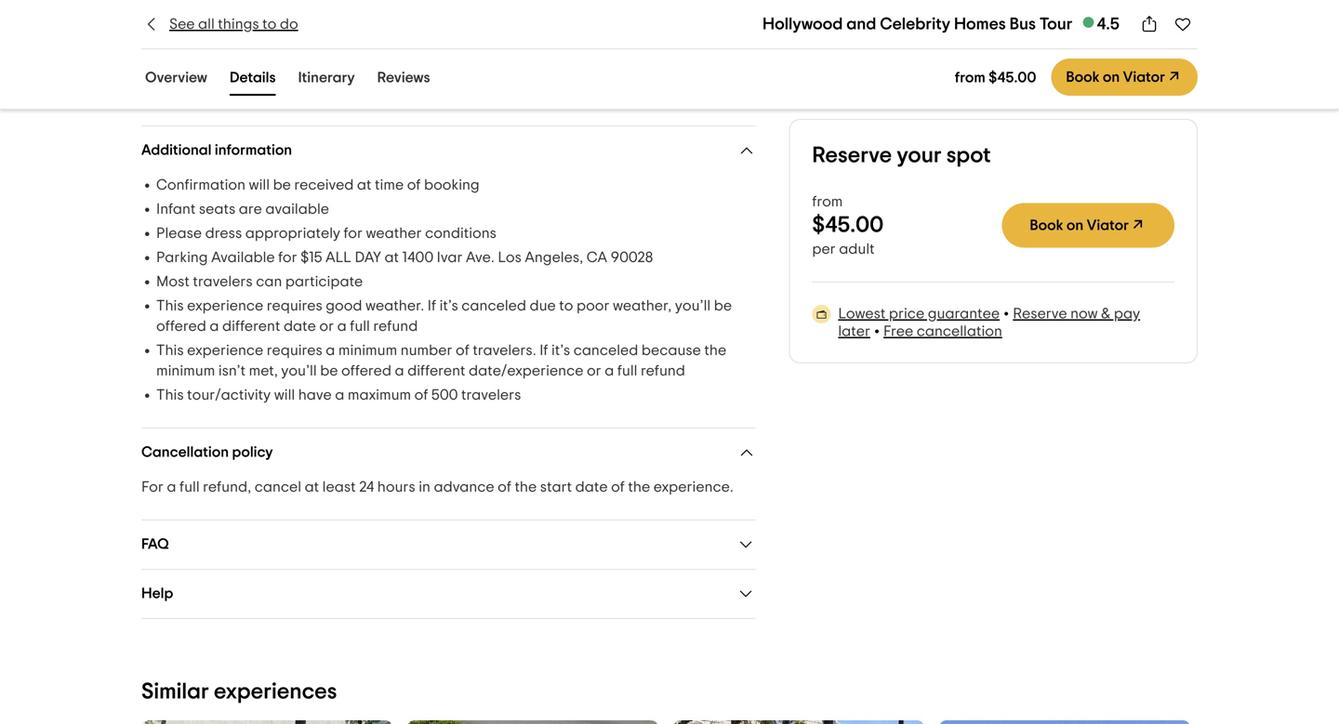 Task type: describe. For each thing, give the bounding box(es) containing it.
cancellation
[[141, 445, 229, 460]]

1 vertical spatial canceled
[[574, 343, 639, 358]]

appropriately
[[245, 226, 340, 241]]

help button
[[141, 585, 756, 604]]

in
[[419, 480, 431, 495]]

free cancellation
[[884, 324, 1003, 339]]

0 vertical spatial or
[[319, 319, 334, 334]]

ca
[[587, 250, 607, 265]]

reserve now & pay later button
[[838, 307, 1141, 339]]

1 vertical spatial different
[[408, 364, 466, 379]]

&
[[1102, 307, 1111, 321]]

details
[[230, 70, 276, 85]]

accessibility,
[[332, 41, 419, 56]]

0 vertical spatial full
[[350, 319, 370, 334]]

1 vertical spatial you'll
[[281, 364, 317, 379]]

additional information button
[[141, 141, 756, 160]]

product
[[311, 61, 366, 76]]

call
[[611, 41, 636, 56]]

travelers.
[[473, 343, 536, 358]]

to inside confirmation will be received at time of booking infant seats are available please dress appropriately for weather conditions parking available for $15 all day at 1400 ivar ave. los angeles, ca 90028 most travelers can participate this experience requires good weather. if it's canceled due to poor weather, you'll be offered a different date or a full refund this experience requires a minimum number of travelers. if it's canceled because the minimum isn't met, you'll be offered a different date/experience or a full refund this tour/activity will have a maximum of 500 travelers
[[559, 299, 573, 313]]

0 vertical spatial book on viator link
[[1052, 59, 1198, 96]]

1 vertical spatial for
[[278, 250, 297, 265]]

if inside if you have questions about accessibility, we'd be happy to help. just call the number below and reference the product code: 67760p1 +1 855 275 5071
[[141, 41, 150, 56]]

have inside confirmation will be received at time of booking infant seats are available please dress appropriately for weather conditions parking available for $15 all day at 1400 ivar ave. los angeles, ca 90028 most travelers can participate this experience requires good weather. if it's canceled due to poor weather, you'll be offered a different date or a full refund this experience requires a minimum number of travelers. if it's canceled because the minimum isn't met, you'll be offered a different date/experience or a full refund this tour/activity will have a maximum of 500 travelers
[[298, 388, 332, 403]]

0 horizontal spatial travelers
[[193, 274, 253, 289]]

weather
[[366, 226, 422, 241]]

have inside if you have questions about accessibility, we'd be happy to help. just call the number below and reference the product code: 67760p1 +1 855 275 5071
[[181, 41, 215, 56]]

seats
[[199, 202, 236, 217]]

on for top book on viator link
[[1103, 70, 1120, 85]]

tab list containing overview
[[119, 61, 456, 100]]

maximum
[[348, 388, 411, 403]]

0 vertical spatial minimum
[[339, 343, 397, 358]]

tour
[[1040, 16, 1073, 33]]

book on viator for book on viator link to the bottom
[[1030, 218, 1129, 233]]

poor
[[577, 299, 610, 313]]

parking
[[156, 250, 208, 265]]

los
[[498, 250, 522, 265]]

1 vertical spatial at
[[385, 250, 399, 265]]

date/experience
[[469, 364, 584, 379]]

and inside if you have questions about accessibility, we'd be happy to help. just call the number below and reference the product code: 67760p1 +1 855 275 5071
[[185, 61, 212, 76]]

0 vertical spatial at
[[357, 178, 372, 193]]

all
[[198, 17, 215, 32]]

tour/activity
[[187, 388, 271, 403]]

for
[[141, 480, 164, 495]]

1 horizontal spatial it's
[[552, 343, 570, 358]]

1 experience from the top
[[187, 299, 264, 313]]

+1 855 275 5071 link
[[141, 84, 242, 102]]

0 horizontal spatial book
[[1030, 218, 1064, 233]]

2 this from the top
[[156, 343, 184, 358]]

hours
[[377, 480, 416, 495]]

0 vertical spatial it's
[[440, 299, 458, 313]]

from for from $45.00
[[955, 70, 986, 85]]

policy
[[232, 445, 273, 460]]

of right advance
[[498, 480, 512, 495]]

lowest price guarantee button
[[838, 307, 1000, 321]]

reserve for now
[[1013, 307, 1068, 321]]

weather,
[[613, 299, 672, 313]]

all
[[326, 250, 352, 265]]

hollywood and celebrity homes bus tour
[[763, 16, 1073, 33]]

from for from $45.00 per adult
[[812, 194, 843, 209]]

your
[[897, 145, 942, 167]]

see all things to do link
[[141, 14, 298, 34]]

happy
[[478, 41, 522, 56]]

$45.00 for from $45.00 per adult
[[812, 214, 884, 237]]

angeles,
[[525, 250, 583, 265]]

free cancellation button
[[884, 324, 1003, 339]]

0 vertical spatial canceled
[[462, 299, 526, 313]]

do
[[280, 17, 298, 32]]

itinerary
[[298, 70, 355, 85]]

itinerary button
[[294, 65, 359, 96]]

of left 500 at the bottom of page
[[415, 388, 428, 403]]

similar experiences
[[141, 681, 337, 704]]

be right weather,
[[714, 299, 732, 313]]

confirmation
[[156, 178, 246, 193]]

1400
[[402, 250, 434, 265]]

now
[[1071, 307, 1098, 321]]

viator for top book on viator link
[[1123, 70, 1166, 85]]

infant
[[156, 202, 196, 217]]

reviews button
[[374, 65, 434, 96]]

see all things to do
[[169, 17, 298, 32]]

about
[[287, 41, 328, 56]]

date inside confirmation will be received at time of booking infant seats are available please dress appropriately for weather conditions parking available for $15 all day at 1400 ivar ave. los angeles, ca 90028 most travelers can participate this experience requires good weather. if it's canceled due to poor weather, you'll be offered a different date or a full refund this experience requires a minimum number of travelers. if it's canceled because the minimum isn't met, you'll be offered a different date/experience or a full refund this tour/activity will have a maximum of 500 travelers
[[284, 319, 316, 334]]

are
[[239, 202, 262, 217]]

help
[[141, 587, 173, 601]]

cancellation
[[917, 324, 1003, 339]]

good
[[326, 299, 362, 313]]

due
[[530, 299, 556, 313]]

time
[[375, 178, 404, 193]]

start
[[540, 480, 572, 495]]

1 horizontal spatial for
[[344, 226, 363, 241]]

reference
[[216, 61, 282, 76]]

1 horizontal spatial you'll
[[675, 299, 711, 313]]

later
[[838, 324, 871, 339]]

pay
[[1114, 307, 1141, 321]]

2 requires from the top
[[267, 343, 323, 358]]

+1
[[141, 86, 153, 100]]

1 vertical spatial book on viator link
[[1002, 203, 1175, 248]]

questions
[[218, 41, 284, 56]]

similar
[[141, 681, 209, 704]]

0 horizontal spatial at
[[305, 480, 319, 495]]

on for book on viator link to the bottom
[[1067, 218, 1084, 233]]

of left travelers.
[[456, 343, 470, 358]]

5071
[[211, 86, 242, 100]]

lowest price guarantee
[[838, 307, 1000, 321]]

most
[[156, 274, 190, 289]]

from $45.00
[[955, 70, 1037, 85]]

be up available
[[273, 178, 291, 193]]

1 vertical spatial if
[[428, 299, 436, 313]]

per
[[812, 242, 836, 257]]

the left start
[[515, 480, 537, 495]]

dress
[[205, 226, 242, 241]]

reserve your spot
[[812, 145, 991, 167]]

viator for book on viator link to the bottom
[[1087, 218, 1129, 233]]

price
[[889, 307, 925, 321]]



Task type: locate. For each thing, give the bounding box(es) containing it.
met,
[[249, 364, 278, 379]]

24
[[359, 480, 374, 495]]

experiences
[[214, 681, 337, 704]]

1 vertical spatial on
[[1067, 218, 1084, 233]]

0 vertical spatial and
[[847, 16, 877, 33]]

0 horizontal spatial on
[[1067, 218, 1084, 233]]

1 vertical spatial and
[[185, 61, 212, 76]]

0 horizontal spatial or
[[319, 319, 334, 334]]

from down homes
[[955, 70, 986, 85]]

overview button
[[141, 65, 211, 96]]

500
[[432, 388, 458, 403]]

0 horizontal spatial offered
[[156, 319, 206, 334]]

1 this from the top
[[156, 299, 184, 313]]

and left celebrity
[[847, 16, 877, 33]]

number inside confirmation will be received at time of booking infant seats are available please dress appropriately for weather conditions parking available for $15 all day at 1400 ivar ave. los angeles, ca 90028 most travelers can participate this experience requires good weather. if it's canceled due to poor weather, you'll be offered a different date or a full refund this experience requires a minimum number of travelers. if it's canceled because the minimum isn't met, you'll be offered a different date/experience or a full refund this tour/activity will have a maximum of 500 travelers
[[401, 343, 453, 358]]

to left the help.
[[525, 41, 539, 56]]

0 vertical spatial book
[[1066, 70, 1100, 85]]

will up are
[[249, 178, 270, 193]]

different
[[222, 319, 280, 334], [408, 364, 466, 379]]

1 horizontal spatial to
[[525, 41, 539, 56]]

the right call
[[639, 41, 662, 56]]

from inside "from $45.00 per adult"
[[812, 194, 843, 209]]

book on viator
[[1066, 70, 1166, 85], [1030, 218, 1129, 233]]

0 horizontal spatial full
[[180, 480, 200, 495]]

or
[[319, 319, 334, 334], [587, 364, 602, 379]]

from up per
[[812, 194, 843, 209]]

if you have questions about accessibility, we'd be happy to help. just call the number below and reference the product code: 67760p1 +1 855 275 5071
[[141, 41, 717, 100]]

experience up isn't
[[187, 343, 264, 358]]

1 horizontal spatial date
[[575, 480, 608, 495]]

67760p1
[[411, 61, 465, 76]]

$45.00 for from $45.00
[[989, 70, 1037, 85]]

1 vertical spatial $45.00
[[812, 214, 884, 237]]

0 horizontal spatial $45.00
[[812, 214, 884, 237]]

refund
[[373, 319, 418, 334], [641, 364, 686, 379]]

0 vertical spatial to
[[262, 17, 277, 32]]

have down the all
[[181, 41, 215, 56]]

weather.
[[366, 299, 424, 313]]

1 horizontal spatial will
[[274, 388, 295, 403]]

minimum
[[339, 343, 397, 358], [156, 364, 215, 379]]

it's
[[440, 299, 458, 313], [552, 343, 570, 358]]

275
[[185, 86, 208, 100]]

number up 500 at the bottom of page
[[401, 343, 453, 358]]

number right call
[[665, 41, 717, 56]]

booking
[[424, 178, 480, 193]]

be right met,
[[320, 364, 338, 379]]

additional information
[[141, 143, 292, 158]]

0 horizontal spatial different
[[222, 319, 280, 334]]

and up 275
[[185, 61, 212, 76]]

requires down can
[[267, 299, 323, 313]]

if up date/experience
[[540, 343, 548, 358]]

available
[[211, 250, 275, 265]]

1 vertical spatial experience
[[187, 343, 264, 358]]

be right we'd
[[456, 41, 474, 56]]

2 horizontal spatial at
[[385, 250, 399, 265]]

hollywood
[[763, 16, 843, 33]]

1 horizontal spatial at
[[357, 178, 372, 193]]

1 vertical spatial reserve
[[1013, 307, 1068, 321]]

on up now
[[1067, 218, 1084, 233]]

90028
[[611, 250, 653, 265]]

full down cancellation on the bottom of page
[[180, 480, 200, 495]]

lowest
[[838, 307, 886, 321]]

1 vertical spatial travelers
[[461, 388, 521, 403]]

refund down because
[[641, 364, 686, 379]]

book on viator for top book on viator link
[[1066, 70, 1166, 85]]

1 vertical spatial offered
[[341, 364, 392, 379]]

travelers down date/experience
[[461, 388, 521, 403]]

for up all
[[344, 226, 363, 241]]

or down 'poor'
[[587, 364, 602, 379]]

0 vertical spatial number
[[665, 41, 717, 56]]

cancel
[[255, 480, 301, 495]]

0 horizontal spatial reserve
[[812, 145, 892, 167]]

reserve for your
[[812, 145, 892, 167]]

book on viator link down 4.5
[[1052, 59, 1198, 96]]

the left experience.
[[628, 480, 650, 495]]

1 horizontal spatial refund
[[641, 364, 686, 379]]

0 horizontal spatial you'll
[[281, 364, 317, 379]]

for
[[344, 226, 363, 241], [278, 250, 297, 265]]

1 horizontal spatial full
[[350, 319, 370, 334]]

have left maximum
[[298, 388, 332, 403]]

1 horizontal spatial from
[[955, 70, 986, 85]]

ave.
[[466, 250, 495, 265]]

canceled down 'poor'
[[574, 343, 639, 358]]

requires up met,
[[267, 343, 323, 358]]

0 horizontal spatial if
[[141, 41, 150, 56]]

you'll
[[675, 299, 711, 313], [281, 364, 317, 379]]

1 vertical spatial this
[[156, 343, 184, 358]]

on down 4.5
[[1103, 70, 1120, 85]]

1 vertical spatial full
[[618, 364, 638, 379]]

from
[[955, 70, 986, 85], [812, 194, 843, 209]]

offered up maximum
[[341, 364, 392, 379]]

spot
[[947, 145, 991, 167]]

1 vertical spatial book
[[1030, 218, 1064, 233]]

if right weather.
[[428, 299, 436, 313]]

be inside if you have questions about accessibility, we'd be happy to help. just call the number below and reference the product code: 67760p1 +1 855 275 5071
[[456, 41, 474, 56]]

isn't
[[218, 364, 246, 379]]

cancellation policy
[[141, 445, 273, 460]]

0 vertical spatial different
[[222, 319, 280, 334]]

received
[[294, 178, 354, 193]]

reserve now & pay later
[[838, 307, 1141, 339]]

book on viator link up now
[[1002, 203, 1175, 248]]

1 vertical spatial viator
[[1087, 218, 1129, 233]]

the down the about on the left top of page
[[285, 61, 307, 76]]

available
[[265, 202, 329, 217]]

full down good
[[350, 319, 370, 334]]

1 horizontal spatial on
[[1103, 70, 1120, 85]]

0 vertical spatial book on viator
[[1066, 70, 1166, 85]]

full
[[350, 319, 370, 334], [618, 364, 638, 379], [180, 480, 200, 495]]

book on viator up now
[[1030, 218, 1129, 233]]

just
[[579, 41, 608, 56]]

minimum up maximum
[[339, 343, 397, 358]]

we'd
[[422, 41, 453, 56]]

2 vertical spatial full
[[180, 480, 200, 495]]

$15
[[301, 250, 322, 265]]

0 horizontal spatial refund
[[373, 319, 418, 334]]

3 this from the top
[[156, 388, 184, 403]]

1 vertical spatial date
[[575, 480, 608, 495]]

have
[[181, 41, 215, 56], [298, 388, 332, 403]]

1 vertical spatial book on viator
[[1030, 218, 1129, 233]]

for a full refund, cancel at least 24 hours in advance of the start date of the experience.
[[141, 480, 734, 495]]

0 vertical spatial offered
[[156, 319, 206, 334]]

experience down can
[[187, 299, 264, 313]]

reserve inside the reserve now & pay later
[[1013, 307, 1068, 321]]

1 vertical spatial or
[[587, 364, 602, 379]]

0 vertical spatial if
[[141, 41, 150, 56]]

2 vertical spatial if
[[540, 343, 548, 358]]

1 horizontal spatial have
[[298, 388, 332, 403]]

0 vertical spatial from
[[955, 70, 986, 85]]

0 vertical spatial will
[[249, 178, 270, 193]]

2 experience from the top
[[187, 343, 264, 358]]

participate
[[286, 274, 363, 289]]

0 vertical spatial requires
[[267, 299, 323, 313]]

2 vertical spatial to
[[559, 299, 573, 313]]

1 horizontal spatial $45.00
[[989, 70, 1037, 85]]

requires
[[267, 299, 323, 313], [267, 343, 323, 358]]

0 vertical spatial reserve
[[812, 145, 892, 167]]

from $45.00 per adult
[[812, 194, 884, 257]]

0 horizontal spatial will
[[249, 178, 270, 193]]

refund,
[[203, 480, 251, 495]]

1 vertical spatial refund
[[641, 364, 686, 379]]

homes
[[954, 16, 1006, 33]]

2 horizontal spatial full
[[618, 364, 638, 379]]

if
[[141, 41, 150, 56], [428, 299, 436, 313], [540, 343, 548, 358]]

travelers down 'available'
[[193, 274, 253, 289]]

offered down most
[[156, 319, 206, 334]]

below
[[141, 61, 182, 76]]

0 horizontal spatial and
[[185, 61, 212, 76]]

faq button
[[141, 536, 756, 554]]

save to a trip image
[[1174, 15, 1193, 33]]

book on viator link
[[1052, 59, 1198, 96], [1002, 203, 1175, 248]]

0 horizontal spatial from
[[812, 194, 843, 209]]

ivar
[[437, 250, 463, 265]]

0 vertical spatial experience
[[187, 299, 264, 313]]

0 vertical spatial $45.00
[[989, 70, 1037, 85]]

0 vertical spatial for
[[344, 226, 363, 241]]

it's up date/experience
[[552, 343, 570, 358]]

code:
[[369, 61, 408, 76]]

on
[[1103, 70, 1120, 85], [1067, 218, 1084, 233]]

1 vertical spatial it's
[[552, 343, 570, 358]]

viator down share image
[[1123, 70, 1166, 85]]

1 horizontal spatial canceled
[[574, 343, 639, 358]]

1 horizontal spatial different
[[408, 364, 466, 379]]

0 vertical spatial on
[[1103, 70, 1120, 85]]

$45.00 up adult
[[812, 214, 884, 237]]

2 vertical spatial at
[[305, 480, 319, 495]]

tab list
[[119, 61, 456, 100]]

viator
[[1123, 70, 1166, 85], [1087, 218, 1129, 233]]

reserve
[[812, 145, 892, 167], [1013, 307, 1068, 321]]

reserve left your
[[812, 145, 892, 167]]

1 horizontal spatial or
[[587, 364, 602, 379]]

book on viator down 4.5
[[1066, 70, 1166, 85]]

you'll up because
[[675, 299, 711, 313]]

please
[[156, 226, 202, 241]]

0 vertical spatial refund
[[373, 319, 418, 334]]

offered
[[156, 319, 206, 334], [341, 364, 392, 379]]

0 vertical spatial you'll
[[675, 299, 711, 313]]

date right start
[[575, 480, 608, 495]]

experience
[[187, 299, 264, 313], [187, 343, 264, 358]]

share image
[[1140, 15, 1159, 33]]

guarantee
[[928, 307, 1000, 321]]

1 horizontal spatial book
[[1066, 70, 1100, 85]]

at left least
[[305, 480, 319, 495]]

to inside if you have questions about accessibility, we'd be happy to help. just call the number below and reference the product code: 67760p1 +1 855 275 5071
[[525, 41, 539, 56]]

celebrity
[[880, 16, 951, 33]]

1 vertical spatial have
[[298, 388, 332, 403]]

viator up &
[[1087, 218, 1129, 233]]

$45.00
[[989, 70, 1037, 85], [812, 214, 884, 237]]

the inside confirmation will be received at time of booking infant seats are available please dress appropriately for weather conditions parking available for $15 all day at 1400 ivar ave. los angeles, ca 90028 most travelers can participate this experience requires good weather. if it's canceled due to poor weather, you'll be offered a different date or a full refund this experience requires a minimum number of travelers. if it's canceled because the minimum isn't met, you'll be offered a different date/experience or a full refund this tour/activity will have a maximum of 500 travelers
[[705, 343, 727, 358]]

different up met,
[[222, 319, 280, 334]]

1 vertical spatial will
[[274, 388, 295, 403]]

0 horizontal spatial canceled
[[462, 299, 526, 313]]

canceled up travelers.
[[462, 299, 526, 313]]

it's down "ivar"
[[440, 299, 458, 313]]

1 horizontal spatial minimum
[[339, 343, 397, 358]]

0 horizontal spatial number
[[401, 343, 453, 358]]

at right day
[[385, 250, 399, 265]]

1 horizontal spatial travelers
[[461, 388, 521, 403]]

$45.00 down bus at top
[[989, 70, 1037, 85]]

you'll right met,
[[281, 364, 317, 379]]

to right 'due'
[[559, 299, 573, 313]]

full down weather,
[[618, 364, 638, 379]]

1 vertical spatial minimum
[[156, 364, 215, 379]]

1 horizontal spatial offered
[[341, 364, 392, 379]]

canceled
[[462, 299, 526, 313], [574, 343, 639, 358]]

if left you
[[141, 41, 150, 56]]

number inside if you have questions about accessibility, we'd be happy to help. just call the number below and reference the product code: 67760p1 +1 855 275 5071
[[665, 41, 717, 56]]

2 horizontal spatial if
[[540, 343, 548, 358]]

can
[[256, 274, 282, 289]]

refund down weather.
[[373, 319, 418, 334]]

to left do
[[262, 17, 277, 32]]

0 horizontal spatial to
[[262, 17, 277, 32]]

for left $15
[[278, 250, 297, 265]]

0 vertical spatial have
[[181, 41, 215, 56]]

1 vertical spatial to
[[525, 41, 539, 56]]

date down the participate
[[284, 319, 316, 334]]

0 vertical spatial travelers
[[193, 274, 253, 289]]

different up 500 at the bottom of page
[[408, 364, 466, 379]]

0 horizontal spatial minimum
[[156, 364, 215, 379]]

least
[[322, 480, 356, 495]]

conditions
[[425, 226, 497, 241]]

the right because
[[705, 343, 727, 358]]

faq
[[141, 537, 169, 552]]

because
[[642, 343, 701, 358]]

1 horizontal spatial if
[[428, 299, 436, 313]]

day
[[355, 250, 381, 265]]

at left time in the top left of the page
[[357, 178, 372, 193]]

1 horizontal spatial number
[[665, 41, 717, 56]]

travelers
[[193, 274, 253, 289], [461, 388, 521, 403]]

1 vertical spatial number
[[401, 343, 453, 358]]

0 horizontal spatial it's
[[440, 299, 458, 313]]

0 vertical spatial date
[[284, 319, 316, 334]]

reserve left now
[[1013, 307, 1068, 321]]

will down met,
[[274, 388, 295, 403]]

or down good
[[319, 319, 334, 334]]

of right start
[[611, 480, 625, 495]]

1 requires from the top
[[267, 299, 323, 313]]

reviews
[[377, 70, 430, 85]]

minimum left isn't
[[156, 364, 215, 379]]

adult
[[839, 242, 875, 257]]

details button
[[226, 65, 280, 96]]

of right time in the top left of the page
[[407, 178, 421, 193]]

confirmation will be received at time of booking infant seats are available please dress appropriately for weather conditions parking available for $15 all day at 1400 ivar ave. los angeles, ca 90028 most travelers can participate this experience requires good weather. if it's canceled due to poor weather, you'll be offered a different date or a full refund this experience requires a minimum number of travelers. if it's canceled because the minimum isn't met, you'll be offered a different date/experience or a full refund this tour/activity will have a maximum of 500 travelers
[[156, 178, 735, 403]]

1 horizontal spatial and
[[847, 16, 877, 33]]



Task type: vqa. For each thing, say whether or not it's contained in the screenshot.
experience
yes



